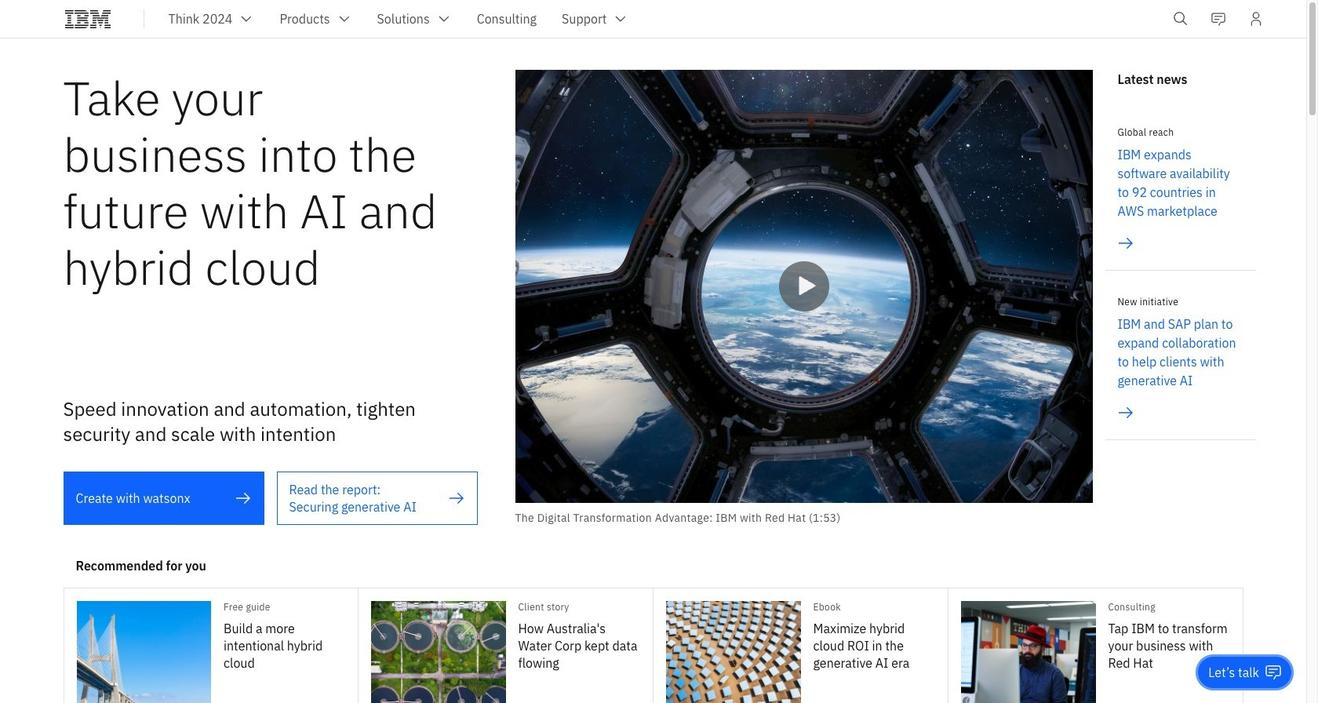 Task type: vqa. For each thing, say whether or not it's contained in the screenshot.
Let's talk element
yes



Task type: describe. For each thing, give the bounding box(es) containing it.
let's talk element
[[1209, 664, 1260, 681]]



